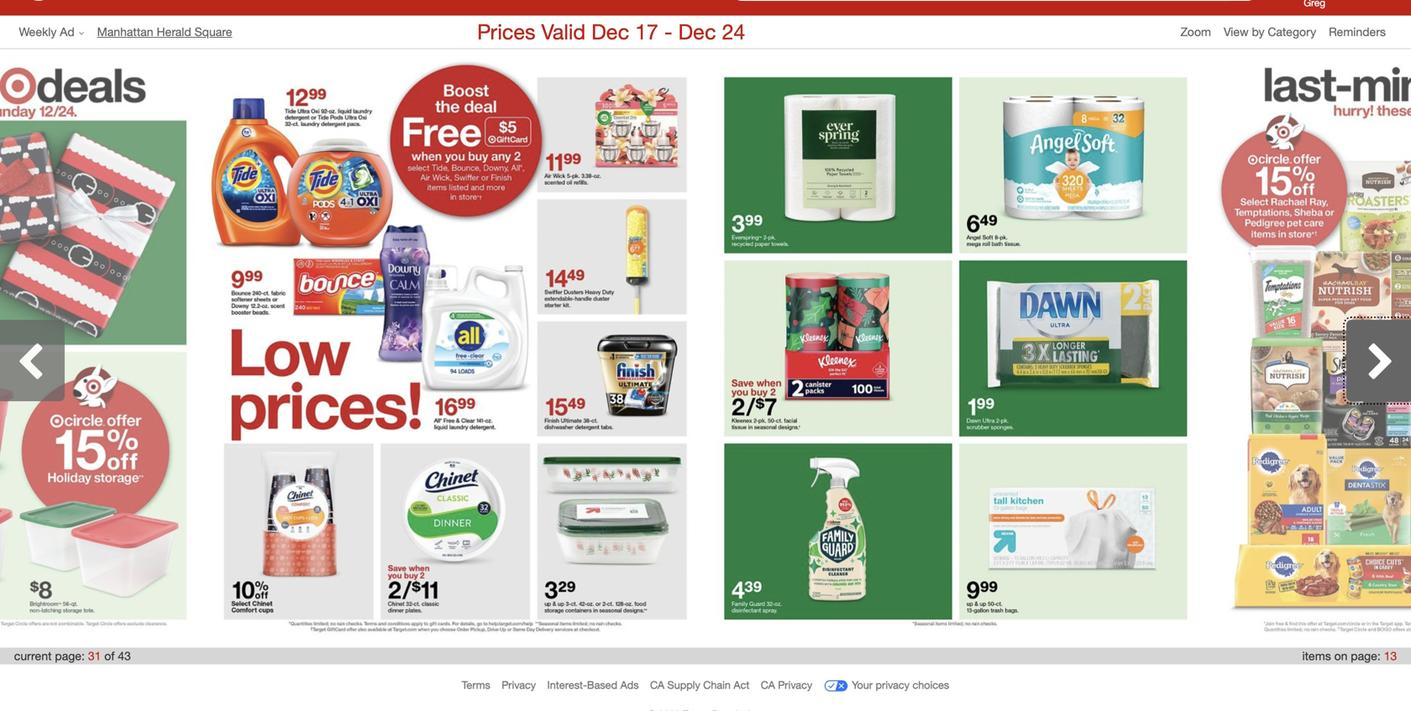 Task type: locate. For each thing, give the bounding box(es) containing it.
interest-based ads
[[547, 679, 639, 692]]

weekly ad
[[19, 24, 74, 39]]

0 horizontal spatial page:
[[55, 649, 85, 664]]

your privacy choices
[[852, 679, 950, 692]]

prices
[[477, 19, 536, 45]]

form
[[726, 0, 1264, 2]]

1 page: from the left
[[55, 649, 85, 664]]

weekly ad link
[[19, 24, 97, 40]]

dec right -
[[679, 19, 716, 45]]

privacy right terms link
[[502, 679, 536, 692]]

terms
[[462, 679, 491, 692]]

your privacy choices link
[[824, 674, 950, 699]]

0 horizontal spatial privacy
[[502, 679, 536, 692]]

2 privacy from the left
[[778, 679, 813, 692]]

privacy
[[502, 679, 536, 692], [778, 679, 813, 692]]

2 ca from the left
[[761, 679, 775, 692]]

17
[[635, 19, 659, 45]]

1 privacy from the left
[[502, 679, 536, 692]]

page 32 image
[[706, 59, 1206, 639]]

2 dec from the left
[[679, 19, 716, 45]]

ca
[[650, 679, 665, 692], [761, 679, 775, 692]]

page: left "13"
[[1351, 649, 1381, 664]]

ca privacy link
[[761, 679, 813, 692]]

page: left 31
[[55, 649, 85, 664]]

ca for ca privacy
[[761, 679, 775, 692]]

ca left supply
[[650, 679, 665, 692]]

1 horizontal spatial privacy
[[778, 679, 813, 692]]

dec
[[592, 19, 630, 45], [679, 19, 716, 45]]

ca right "act"
[[761, 679, 775, 692]]

weekly
[[19, 24, 57, 39]]

privacy left ccpa icon
[[778, 679, 813, 692]]

1 dec from the left
[[592, 19, 630, 45]]

chain
[[704, 679, 731, 692]]

43
[[118, 649, 131, 664]]

privacy
[[876, 679, 910, 692]]

view by category
[[1224, 24, 1317, 39]]

zoom-in element
[[1181, 24, 1212, 39]]

interest-based ads link
[[547, 679, 639, 692]]

page:
[[55, 649, 85, 664], [1351, 649, 1381, 664]]

supply
[[668, 679, 701, 692]]

category
[[1268, 24, 1317, 39]]

1 ca from the left
[[650, 679, 665, 692]]

current page: 31 of 43
[[14, 649, 131, 664]]

page 30 image
[[0, 59, 205, 639]]

0 horizontal spatial dec
[[592, 19, 630, 45]]

1 horizontal spatial dec
[[679, 19, 716, 45]]

interest-
[[547, 679, 587, 692]]

terms link
[[462, 679, 491, 692]]

1 horizontal spatial ca
[[761, 679, 775, 692]]

act
[[734, 679, 750, 692]]

0 horizontal spatial ca
[[650, 679, 665, 692]]

ad
[[60, 24, 74, 39]]

1 horizontal spatial page:
[[1351, 649, 1381, 664]]

ca privacy
[[761, 679, 813, 692]]

on
[[1335, 649, 1348, 664]]

manhattan
[[97, 24, 153, 39]]

dec left 17
[[592, 19, 630, 45]]



Task type: describe. For each thing, give the bounding box(es) containing it.
reminders link
[[1329, 24, 1399, 40]]

2 page: from the left
[[1351, 649, 1381, 664]]

reminders
[[1329, 24, 1386, 39]]

based
[[587, 679, 618, 692]]

zoom link
[[1181, 24, 1224, 40]]

view
[[1224, 24, 1249, 39]]

-
[[665, 19, 673, 45]]

prices valid dec 17 - dec 24
[[477, 19, 746, 45]]

zoom
[[1181, 24, 1212, 39]]

privacy link
[[502, 679, 536, 692]]

page 33 image
[[1206, 59, 1412, 639]]

items on page: 13
[[1303, 649, 1398, 664]]

31
[[88, 649, 101, 664]]

ccpa image
[[824, 674, 849, 699]]

ca supply chain act
[[650, 679, 750, 692]]

square
[[195, 24, 232, 39]]

choices
[[913, 679, 950, 692]]

valid
[[542, 19, 586, 45]]

Search Weekly Ad search field
[[726, 0, 1264, 2]]

ca for ca supply chain act
[[650, 679, 665, 692]]

page 31 image
[[205, 59, 706, 639]]

ads
[[621, 679, 639, 692]]

view by category link
[[1224, 24, 1329, 39]]

current
[[14, 649, 52, 664]]

manhattan herald square
[[97, 24, 232, 39]]

of
[[104, 649, 115, 664]]

your
[[852, 679, 873, 692]]

24
[[722, 19, 746, 45]]

13
[[1384, 649, 1398, 664]]

by
[[1252, 24, 1265, 39]]

herald
[[157, 24, 191, 39]]

items
[[1303, 649, 1332, 664]]

manhattan herald square link
[[97, 24, 245, 40]]

ca supply chain act link
[[650, 679, 750, 692]]



Task type: vqa. For each thing, say whether or not it's contained in the screenshot.
CA corresponding to CA Privacy
yes



